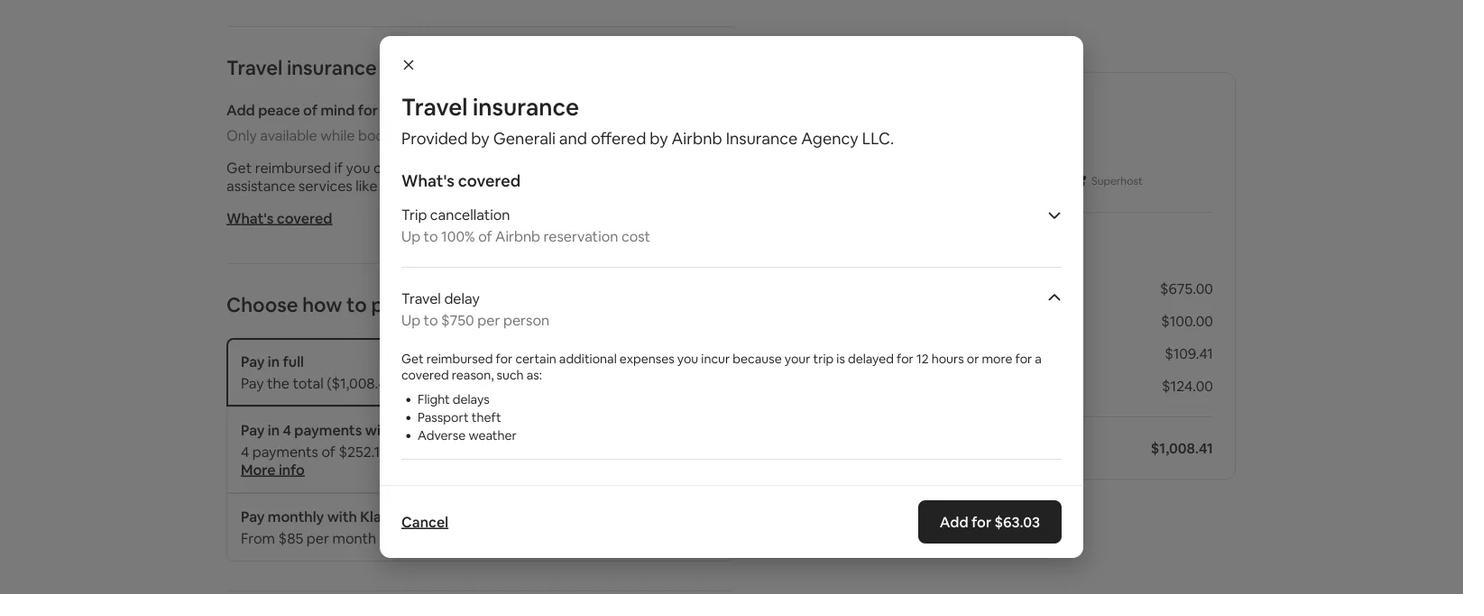 Task type: locate. For each thing, give the bounding box(es) containing it.
you left incur at the bottom of the page
[[677, 351, 699, 367]]

more.
[[627, 158, 665, 177]]

$63.03 inside button
[[995, 513, 1040, 531]]

0 horizontal spatial $63.03
[[381, 101, 427, 119]]

travel inside travel delay up to $750 per person
[[401, 289, 441, 308]]

insurance up the mind
[[287, 55, 377, 80]]

0 vertical spatial 12
[[917, 351, 929, 367]]

4 pay from the top
[[241, 507, 265, 526]]

1 horizontal spatial 4
[[283, 421, 291, 439]]

reimbursed
[[255, 158, 331, 177], [426, 351, 493, 367]]

1 vertical spatial with
[[327, 507, 357, 526]]

to right due
[[448, 158, 463, 177]]

adverse
[[418, 428, 466, 444]]

1 vertical spatial what's covered
[[226, 209, 332, 227]]

per right the $750
[[477, 311, 500, 329]]

1 horizontal spatial $63.03
[[995, 513, 1040, 531]]

travel for travel insurance provided by generali and offered by airbnb insurance agency llc.
[[401, 92, 468, 122]]

1 vertical spatial reimbursed
[[426, 351, 493, 367]]

per right $85
[[307, 529, 329, 548]]

up inside travel delay up to $750 per person
[[401, 311, 421, 329]]

while
[[321, 126, 355, 144]]

free.
[[628, 443, 658, 461]]

person
[[503, 311, 550, 329]]

1 horizontal spatial of
[[322, 443, 336, 461]]

payments up $252.10
[[294, 421, 362, 439]]

of left $252.10
[[322, 443, 336, 461]]

pay left full at left bottom
[[241, 352, 265, 371]]

2
[[432, 443, 440, 461]]

of down cancellation
[[478, 227, 492, 245]]

in inside the pay in full pay the total ($1,008.41).
[[268, 352, 280, 371]]

1 vertical spatial 12
[[402, 529, 416, 548]]

6
[[511, 443, 519, 461]]

1 vertical spatial you
[[677, 351, 699, 367]]

get for get reimbursed if you cancel due to illness, flight delays, and more. plus, get assistance services like emergency help.
[[226, 158, 252, 177]]

2 in from the top
[[268, 421, 280, 439]]

get
[[226, 158, 252, 177], [401, 351, 424, 367]]

get up flight
[[401, 351, 424, 367]]

in inside pay in 4 payments with klarna 4 payments of $252.10 every 2 weeks for 6 weeks. interest-free. more info
[[268, 421, 280, 439]]

per inside travel delay up to $750 per person
[[477, 311, 500, 329]]

you right if
[[346, 158, 370, 177]]

3 pay from the top
[[241, 421, 265, 439]]

medical
[[401, 481, 453, 500]]

2 by from the left
[[650, 128, 668, 149]]

0 vertical spatial add
[[226, 101, 255, 119]]

cancel
[[401, 513, 448, 531]]

travel for travel insurance
[[226, 55, 283, 80]]

get down only
[[226, 158, 252, 177]]

2 horizontal spatial airbnb
[[838, 344, 883, 363]]

klarna up every
[[398, 421, 441, 439]]

apply.
[[562, 529, 601, 548]]

insurance inside the travel insurance provided by generali and offered by airbnb insurance agency llc.
[[473, 92, 579, 122]]

travel up the provided at the top of page
[[401, 92, 468, 122]]

for
[[358, 101, 378, 119], [496, 351, 513, 367], [897, 351, 914, 367], [1015, 351, 1032, 367], [488, 443, 508, 461], [972, 513, 992, 531], [380, 529, 399, 548]]

airbnb down cancellation
[[495, 227, 540, 245]]

what's covered
[[401, 171, 521, 192], [226, 209, 332, 227]]

what's covered up cancellation
[[401, 171, 521, 192]]

info
[[279, 461, 305, 479]]

0 horizontal spatial get
[[226, 158, 252, 177]]

1 vertical spatial travel
[[401, 92, 468, 122]]

0 horizontal spatial of
[[303, 101, 318, 119]]

2 vertical spatial airbnb
[[838, 344, 883, 363]]

pay for pay in full pay the total ($1,008.41).
[[241, 352, 265, 371]]

get
[[701, 158, 724, 177]]

what's covered inside travel insurance coverage details dialog
[[401, 171, 521, 192]]

$63.03 inside add peace of mind for $63.03 only available while booking.
[[381, 101, 427, 119]]

klarna
[[398, 421, 441, 439], [360, 507, 403, 526]]

and up "delays,"
[[559, 128, 587, 149]]

help.
[[459, 176, 491, 195]]

pay up more
[[241, 421, 265, 439]]

None radio
[[697, 508, 717, 528]]

airbnb
[[672, 128, 722, 149], [495, 227, 540, 245], [838, 344, 883, 363]]

or
[[967, 351, 979, 367]]

0 vertical spatial 4
[[283, 421, 291, 439]]

klarna inside pay monthly with klarna from $85 per month for 12 months. interest may apply.
[[360, 507, 403, 526]]

add
[[226, 101, 255, 119], [940, 513, 969, 531]]

1 horizontal spatial per
[[477, 311, 500, 329]]

2 pay from the top
[[241, 374, 264, 392]]

reimbursed for for
[[426, 351, 493, 367]]

you
[[346, 158, 370, 177], [677, 351, 699, 367]]

0 vertical spatial travel
[[226, 55, 283, 80]]

0 vertical spatial get
[[226, 158, 252, 177]]

in up the more info button
[[268, 421, 280, 439]]

0 vertical spatial with
[[365, 421, 395, 439]]

pay for pay monthly with klarna from $85 per month for 12 months. interest may apply.
[[241, 507, 265, 526]]

insurance up generali
[[473, 92, 579, 122]]

of
[[303, 101, 318, 119], [478, 227, 492, 245], [322, 443, 336, 461]]

up left the $750
[[401, 311, 421, 329]]

1 horizontal spatial airbnb
[[672, 128, 722, 149]]

emergency
[[381, 176, 456, 195]]

1 horizontal spatial you
[[677, 351, 699, 367]]

0 vertical spatial airbnb
[[672, 128, 722, 149]]

airbnb inside the travel insurance provided by generali and offered by airbnb insurance agency llc.
[[672, 128, 722, 149]]

services
[[298, 176, 353, 195]]

1 vertical spatial get
[[401, 351, 424, 367]]

4 up info
[[283, 421, 291, 439]]

weeks.
[[522, 443, 568, 461]]

2 vertical spatial travel
[[401, 289, 441, 308]]

travel delay up to $750 per person
[[401, 289, 550, 329]]

reimbursed inside get reimbursed for certain additional expenses you incur because your trip is delayed for 12 hours or more for a covered reason, such as: flight delays passport theft adverse weather
[[426, 351, 493, 367]]

trip cancellation up to 100% of airbnb reservation cost
[[401, 205, 651, 245]]

up for trip cancellation up to 100% of airbnb reservation cost
[[401, 227, 421, 245]]

0 vertical spatial $63.03
[[381, 101, 427, 119]]

1 vertical spatial payments
[[252, 443, 318, 461]]

because
[[733, 351, 782, 367]]

reimbursed down available
[[255, 158, 331, 177]]

1 vertical spatial klarna
[[360, 507, 403, 526]]

travel for travel delay up to $750 per person
[[401, 289, 441, 308]]

insurance
[[287, 55, 377, 80], [473, 92, 579, 122]]

0 vertical spatial reimbursed
[[255, 158, 331, 177]]

1 up from the top
[[401, 227, 421, 245]]

if
[[334, 158, 343, 177]]

you inside get reimbursed if you cancel due to illness, flight delays, and more. plus, get assistance services like emergency help.
[[346, 158, 370, 177]]

available
[[260, 126, 317, 144]]

12 left months.
[[402, 529, 416, 548]]

1 vertical spatial in
[[268, 421, 280, 439]]

add for add for $63.03
[[940, 513, 969, 531]]

0 vertical spatial in
[[268, 352, 280, 371]]

1 vertical spatial add
[[940, 513, 969, 531]]

for inside add for $63.03 button
[[972, 513, 992, 531]]

to inside the trip cancellation up to 100% of airbnb reservation cost
[[424, 227, 438, 245]]

1 vertical spatial airbnb
[[495, 227, 540, 245]]

hours
[[932, 351, 964, 367]]

2 up from the top
[[401, 311, 421, 329]]

1 vertical spatial of
[[478, 227, 492, 245]]

klarna inside pay in 4 payments with klarna 4 payments of $252.10 every 2 weeks for 6 weeks. interest-free. more info
[[398, 421, 441, 439]]

None radio
[[697, 353, 717, 373], [697, 421, 717, 441], [697, 353, 717, 373], [697, 421, 717, 441]]

12 inside pay monthly with klarna from $85 per month for 12 months. interest may apply.
[[402, 529, 416, 548]]

add inside add peace of mind for $63.03 only available while booking.
[[226, 101, 255, 119]]

1 horizontal spatial and
[[598, 158, 623, 177]]

1 horizontal spatial get
[[401, 351, 424, 367]]

airbnb service fee
[[838, 344, 959, 363]]

payments up monthly
[[252, 443, 318, 461]]

up inside the trip cancellation up to 100% of airbnb reservation cost
[[401, 227, 421, 245]]

with up the month
[[327, 507, 357, 526]]

for inside add peace of mind for $63.03 only available while booking.
[[358, 101, 378, 119]]

0 vertical spatial of
[[303, 101, 318, 119]]

in
[[268, 352, 280, 371], [268, 421, 280, 439]]

1 pay from the top
[[241, 352, 265, 371]]

pay inside pay in 4 payments with klarna 4 payments of $252.10 every 2 weeks for 6 weeks. interest-free. more info
[[241, 421, 265, 439]]

the
[[267, 374, 290, 392]]

0 horizontal spatial reimbursed
[[255, 158, 331, 177]]

0 horizontal spatial add
[[226, 101, 255, 119]]

4 left info
[[241, 443, 249, 461]]

1 horizontal spatial what's covered
[[401, 171, 521, 192]]

travel left delay
[[401, 289, 441, 308]]

theft
[[472, 410, 501, 426]]

0 horizontal spatial per
[[307, 529, 329, 548]]

passport
[[418, 410, 469, 426]]

travel inside the travel insurance provided by generali and offered by airbnb insurance agency llc.
[[401, 92, 468, 122]]

provided
[[401, 128, 468, 149]]

a
[[1035, 351, 1042, 367]]

1 horizontal spatial by
[[650, 128, 668, 149]]

0 vertical spatial per
[[477, 311, 500, 329]]

1 horizontal spatial insurance
[[473, 92, 579, 122]]

0 vertical spatial up
[[401, 227, 421, 245]]

0 horizontal spatial you
[[346, 158, 370, 177]]

0 horizontal spatial insurance
[[287, 55, 377, 80]]

reimbursed inside get reimbursed if you cancel due to illness, flight delays, and more. plus, get assistance services like emergency help.
[[255, 158, 331, 177]]

1 in from the top
[[268, 352, 280, 371]]

1 vertical spatial insurance
[[473, 92, 579, 122]]

travel
[[226, 55, 283, 80], [401, 92, 468, 122], [401, 289, 441, 308]]

12 left hours at right
[[917, 351, 929, 367]]

4
[[283, 421, 291, 439], [241, 443, 249, 461]]

0 vertical spatial klarna
[[398, 421, 441, 439]]

0 horizontal spatial 4
[[241, 443, 249, 461]]

up
[[401, 227, 421, 245], [401, 311, 421, 329]]

of inside the trip cancellation up to 100% of airbnb reservation cost
[[478, 227, 492, 245]]

superhost
[[1092, 174, 1143, 188]]

by up illness,
[[471, 128, 490, 149]]

weather
[[469, 428, 517, 444]]

with up $252.10
[[365, 421, 395, 439]]

0 horizontal spatial airbnb
[[495, 227, 540, 245]]

1 horizontal spatial with
[[365, 421, 395, 439]]

pay
[[241, 352, 265, 371], [241, 374, 264, 392], [241, 421, 265, 439], [241, 507, 265, 526]]

payments
[[294, 421, 362, 439], [252, 443, 318, 461]]

to
[[448, 158, 463, 177], [424, 227, 438, 245], [347, 292, 367, 318], [424, 311, 438, 329]]

1 horizontal spatial 12
[[917, 351, 929, 367]]

what's covered down assistance
[[226, 209, 332, 227]]

pay up from
[[241, 507, 265, 526]]

full
[[283, 352, 304, 371]]

0 horizontal spatial with
[[327, 507, 357, 526]]

0 vertical spatial and
[[559, 128, 587, 149]]

by
[[471, 128, 490, 149], [650, 128, 668, 149]]

airbnb right 'trip'
[[838, 344, 883, 363]]

1 horizontal spatial add
[[940, 513, 969, 531]]

insurance for travel insurance provided by generali and offered by airbnb insurance agency llc.
[[473, 92, 579, 122]]

to left pay
[[347, 292, 367, 318]]

0 vertical spatial what's covered
[[401, 171, 521, 192]]

up down trip
[[401, 227, 421, 245]]

reason,
[[452, 367, 494, 383]]

fee
[[937, 344, 959, 363]]

weeks
[[443, 443, 485, 461]]

in for 4
[[268, 421, 280, 439]]

12 inside get reimbursed for certain additional expenses you incur because your trip is delayed for 12 hours or more for a covered reason, such as: flight delays passport theft adverse weather
[[917, 351, 929, 367]]

by up the more.
[[650, 128, 668, 149]]

travel insurance
[[226, 55, 377, 80]]

reservation
[[544, 227, 618, 245]]

of left the mind
[[303, 101, 318, 119]]

reimbursed down the $750
[[426, 351, 493, 367]]

pay left the
[[241, 374, 264, 392]]

reimbursed for if
[[255, 158, 331, 177]]

add inside button
[[940, 513, 969, 531]]

cancellation
[[430, 205, 510, 224]]

to down trip
[[424, 227, 438, 245]]

monthly
[[268, 507, 324, 526]]

2 horizontal spatial of
[[478, 227, 492, 245]]

1 horizontal spatial reimbursed
[[426, 351, 493, 367]]

travel up peace
[[226, 55, 283, 80]]

0 horizontal spatial 12
[[402, 529, 416, 548]]

1 by from the left
[[471, 128, 490, 149]]

interest
[[476, 529, 528, 548]]

1 vertical spatial up
[[401, 311, 421, 329]]

pay inside pay monthly with klarna from $85 per month for 12 months. interest may apply.
[[241, 507, 265, 526]]

1 vertical spatial $63.03
[[995, 513, 1040, 531]]

0 vertical spatial you
[[346, 158, 370, 177]]

1 vertical spatial and
[[598, 158, 623, 177]]

$63.03
[[381, 101, 427, 119], [995, 513, 1040, 531]]

0 vertical spatial insurance
[[287, 55, 377, 80]]

get inside get reimbursed if you cancel due to illness, flight delays, and more. plus, get assistance services like emergency help.
[[226, 158, 252, 177]]

get inside get reimbursed for certain additional expenses you incur because your trip is delayed for 12 hours or more for a covered reason, such as: flight delays passport theft adverse weather
[[401, 351, 424, 367]]

0 horizontal spatial and
[[559, 128, 587, 149]]

and down offered
[[598, 158, 623, 177]]

airbnb up plus,
[[672, 128, 722, 149]]

to left the $750
[[424, 311, 438, 329]]

per inside pay monthly with klarna from $85 per month for 12 months. interest may apply.
[[307, 529, 329, 548]]

may
[[531, 529, 559, 548]]

2 vertical spatial of
[[322, 443, 336, 461]]

1 vertical spatial per
[[307, 529, 329, 548]]

in left full at left bottom
[[268, 352, 280, 371]]

klarna up the month
[[360, 507, 403, 526]]

0 horizontal spatial by
[[471, 128, 490, 149]]



Task type: describe. For each thing, give the bounding box(es) containing it.
expenses
[[620, 351, 675, 367]]

add for $63.03 button
[[918, 501, 1062, 544]]

insurance
[[726, 128, 798, 149]]

0 vertical spatial payments
[[294, 421, 362, 439]]

for inside pay monthly with klarna from $85 per month for 12 months. interest may apply.
[[380, 529, 399, 548]]

up for travel delay up to $750 per person
[[401, 311, 421, 329]]

cancel
[[373, 158, 417, 177]]

travel insurance provided by generali and offered by airbnb insurance agency llc.
[[401, 92, 894, 149]]

to inside travel delay up to $750 per person
[[424, 311, 438, 329]]

interest-
[[571, 443, 628, 461]]

$85
[[278, 529, 303, 548]]

service
[[887, 344, 934, 363]]

add peace of mind for $63.03 only available while booking.
[[226, 101, 427, 144]]

cancel button
[[392, 504, 457, 540]]

get reimbursed if you cancel due to illness, flight delays, and more. plus, get assistance services like emergency help.
[[226, 158, 724, 195]]

flight
[[512, 158, 547, 177]]

peace
[[258, 101, 300, 119]]

0 horizontal spatial what's covered
[[226, 209, 332, 227]]

covered
[[401, 367, 449, 383]]

pay in 4 payments with klarna 4 payments of $252.10 every 2 weeks for 6 weeks. interest-free. more info
[[241, 421, 658, 479]]

delays,
[[550, 158, 595, 177]]

delay
[[444, 289, 480, 308]]

as:
[[527, 367, 542, 383]]

trip
[[401, 205, 427, 224]]

in for full
[[268, 352, 280, 371]]

trip
[[813, 351, 834, 367]]

$1,008.41
[[1151, 439, 1213, 457]]

from
[[241, 529, 275, 548]]

like
[[356, 176, 378, 195]]

100%
[[441, 227, 475, 245]]

more
[[982, 351, 1013, 367]]

how
[[302, 292, 342, 318]]

$124.00
[[1162, 377, 1213, 395]]

and inside get reimbursed if you cancel due to illness, flight delays, and more. plus, get assistance services like emergency help.
[[598, 158, 623, 177]]

add for add peace of mind for $63.03 only available while booking.
[[226, 101, 255, 119]]

get for get reimbursed for certain additional expenses you incur because your trip is delayed for 12 hours or more for a covered reason, such as: flight delays passport theft adverse weather
[[401, 351, 424, 367]]

offered
[[591, 128, 646, 149]]

airbnb service fee button
[[838, 344, 959, 363]]

with inside pay in 4 payments with klarna 4 payments of $252.10 every 2 weeks for 6 weeks. interest-free. more info
[[365, 421, 395, 439]]

additional
[[559, 351, 617, 367]]

choose how to pay
[[226, 292, 405, 318]]

agency
[[801, 128, 859, 149]]

your
[[785, 351, 811, 367]]

of inside pay in 4 payments with klarna 4 payments of $252.10 every 2 weeks for 6 weeks. interest-free. more info
[[322, 443, 336, 461]]

illness,
[[466, 158, 509, 177]]

month
[[332, 529, 376, 548]]

more info button
[[241, 461, 305, 479]]

($1,008.41).
[[327, 374, 400, 392]]

incur
[[701, 351, 730, 367]]

airbnb inside the trip cancellation up to 100% of airbnb reservation cost
[[495, 227, 540, 245]]

pay for pay in 4 payments with klarna 4 payments of $252.10 every 2 weeks for 6 weeks. interest-free. more info
[[241, 421, 265, 439]]

insurance for travel insurance
[[287, 55, 377, 80]]

certain
[[515, 351, 556, 367]]

you inside get reimbursed for certain additional expenses you incur because your trip is delayed for 12 hours or more for a covered reason, such as: flight delays passport theft adverse weather
[[677, 351, 699, 367]]

every
[[392, 443, 429, 461]]

and inside the travel insurance provided by generali and offered by airbnb insurance agency llc.
[[559, 128, 587, 149]]

$100.00
[[1161, 312, 1213, 330]]

only
[[226, 126, 257, 144]]

pay
[[371, 292, 405, 318]]

pay in full pay the total ($1,008.41).
[[241, 352, 400, 392]]

$750
[[441, 311, 474, 329]]

plus,
[[668, 158, 698, 177]]

is
[[837, 351, 845, 367]]

delays
[[453, 392, 490, 408]]

with inside pay monthly with klarna from $85 per month for 12 months. interest may apply.
[[327, 507, 357, 526]]

delayed
[[848, 351, 894, 367]]

more
[[241, 461, 276, 479]]

for inside pay in 4 payments with klarna 4 payments of $252.10 every 2 weeks for 6 weeks. interest-free. more info
[[488, 443, 508, 461]]

get reimbursed for certain additional expenses you incur because your trip is delayed for 12 hours or more for a covered reason, such as: flight delays passport theft adverse weather
[[401, 351, 1042, 444]]

pay monthly with klarna from $85 per month for 12 months. interest may apply.
[[241, 507, 601, 548]]

medical button
[[401, 475, 1062, 529]]

to inside get reimbursed if you cancel due to illness, flight delays, and more. plus, get assistance services like emergency help.
[[448, 158, 463, 177]]

llc.
[[862, 128, 894, 149]]

mind
[[321, 101, 355, 119]]

choose
[[226, 292, 298, 318]]

$109.41
[[1165, 344, 1213, 363]]

of inside add peace of mind for $63.03 only available while booking.
[[303, 101, 318, 119]]

what's covered button
[[226, 209, 332, 227]]

cost
[[622, 227, 651, 245]]

generali
[[493, 128, 556, 149]]

1 vertical spatial 4
[[241, 443, 249, 461]]

add for $63.03
[[940, 513, 1040, 531]]

flight
[[418, 392, 450, 408]]

travel insurance coverage details dialog
[[380, 36, 1084, 595]]

total
[[293, 374, 324, 392]]

such
[[497, 367, 524, 383]]

due
[[420, 158, 445, 177]]



Task type: vqa. For each thing, say whether or not it's contained in the screenshot.
with in the Pay monthly with Klarna From $85 per month for 12 months. Interest may apply.
yes



